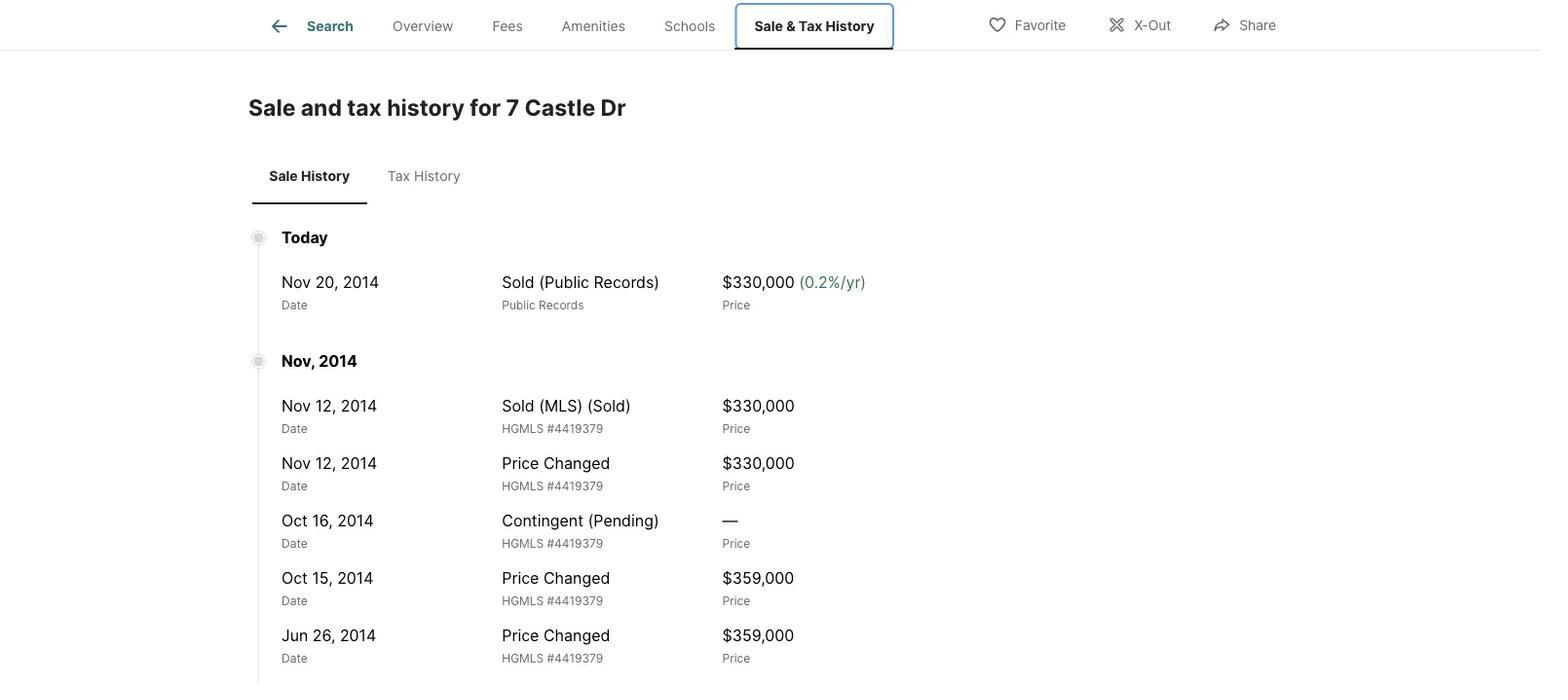 Task type: describe. For each thing, give the bounding box(es) containing it.
(0.2%/yr)
[[799, 273, 866, 292]]

nov 12, 2014 date for price
[[282, 454, 377, 493]]

castle
[[525, 94, 596, 121]]

3 nov from the top
[[282, 454, 311, 473]]

nov 12, 2014 date for sold
[[282, 396, 377, 436]]

jun
[[282, 626, 308, 645]]

x-
[[1134, 17, 1148, 34]]

#4419379 inside sold (mls) (sold) hgmls #4419379
[[547, 422, 603, 436]]

(sold)
[[587, 396, 631, 415]]

$330,000 (0.2%/yr) price
[[722, 273, 866, 312]]

1 vertical spatial tax
[[388, 168, 410, 184]]

hgmls for oct 15, 2014
[[502, 594, 544, 608]]

12, for price
[[315, 454, 336, 473]]

schools
[[664, 18, 715, 34]]

oct for oct 15, 2014
[[282, 569, 308, 588]]

7
[[506, 94, 519, 121]]

tab list containing search
[[248, 0, 910, 50]]

changed for nov 12, 2014
[[544, 454, 610, 473]]

today
[[282, 228, 328, 247]]

sale for sale & tax history
[[754, 18, 783, 34]]

15,
[[312, 569, 333, 588]]

fees tab
[[473, 3, 542, 50]]

3 date from the top
[[282, 479, 308, 493]]

history
[[387, 94, 465, 121]]

$330,000 price for sold (mls) (sold)
[[722, 396, 795, 436]]

out
[[1148, 17, 1171, 34]]

sold for sold (mls) (sold)
[[502, 396, 535, 415]]

changed for oct 15, 2014
[[544, 569, 610, 588]]

hgmls for nov 12, 2014
[[502, 479, 544, 493]]

history inside sale & tax history tab
[[826, 18, 875, 34]]

hgmls inside sold (mls) (sold) hgmls #4419379
[[502, 422, 544, 436]]

price changed hgmls #4419379 for jun 26, 2014
[[502, 626, 610, 666]]

favorite button
[[971, 4, 1083, 44]]

nov 20, 2014 date
[[282, 273, 379, 312]]

oct for oct 16, 2014
[[282, 511, 308, 530]]

nov, 2014
[[282, 352, 357, 371]]

public
[[502, 298, 536, 312]]

$330,000 for price changed
[[722, 454, 795, 473]]

hgmls for oct 16, 2014
[[502, 537, 544, 551]]

20,
[[315, 273, 338, 292]]

sale & tax history tab
[[735, 3, 894, 50]]

sale for sale history
[[269, 168, 298, 184]]

(pending)
[[588, 511, 659, 530]]

— price
[[722, 511, 750, 551]]

schools tab
[[645, 3, 735, 50]]

favorite
[[1015, 17, 1066, 34]]

#4419379 for nov 12, 2014
[[547, 479, 603, 493]]

2014 inside oct 15, 2014 date
[[337, 569, 374, 588]]

oct 16, 2014 date
[[282, 511, 374, 551]]

2014 down nov, 2014
[[341, 396, 377, 415]]

2014 up oct 16, 2014 date
[[341, 454, 377, 473]]

2014 inside nov 20, 2014 date
[[343, 273, 379, 292]]

price changed hgmls #4419379 for nov 12, 2014
[[502, 454, 610, 493]]

jun 26, 2014 date
[[282, 626, 376, 666]]

#4419379 for jun 26, 2014
[[547, 652, 603, 666]]

tax
[[347, 94, 382, 121]]

$330,000 for sold (public records)
[[722, 273, 795, 292]]

x-out
[[1134, 17, 1171, 34]]

sale history
[[269, 168, 350, 184]]

amenities tab
[[542, 3, 645, 50]]

changed for jun 26, 2014
[[544, 626, 610, 645]]

and
[[301, 94, 342, 121]]

nov,
[[282, 352, 315, 371]]

nov for nov, 2014
[[282, 396, 311, 415]]

2014 inside oct 16, 2014 date
[[337, 511, 374, 530]]

contingent
[[502, 511, 584, 530]]



Task type: vqa. For each thing, say whether or not it's contained in the screenshot.


Task type: locate. For each thing, give the bounding box(es) containing it.
nov up oct 16, 2014 date
[[282, 454, 311, 473]]

oct 15, 2014 date
[[282, 569, 374, 608]]

1 $330,000 price from the top
[[722, 396, 795, 436]]

2 tab list from the top
[[248, 148, 485, 204]]

nov for today
[[282, 273, 311, 292]]

nov left 20,
[[282, 273, 311, 292]]

6 date from the top
[[282, 652, 308, 666]]

oct inside oct 15, 2014 date
[[282, 569, 308, 588]]

hgmls
[[502, 422, 544, 436], [502, 479, 544, 493], [502, 537, 544, 551], [502, 594, 544, 608], [502, 652, 544, 666]]

tab list
[[248, 0, 910, 50], [248, 148, 485, 204]]

4 #4419379 from the top
[[547, 594, 603, 608]]

2014 right 26,
[[340, 626, 376, 645]]

amenities
[[562, 18, 625, 34]]

2 $330,000 from the top
[[722, 396, 795, 415]]

#4419379 for oct 16, 2014
[[547, 537, 603, 551]]

2 vertical spatial changed
[[544, 626, 610, 645]]

sold left (mls)
[[502, 396, 535, 415]]

date inside jun 26, 2014 date
[[282, 652, 308, 666]]

1 horizontal spatial tax
[[799, 18, 823, 34]]

search link
[[268, 15, 354, 38]]

2 oct from the top
[[282, 569, 308, 588]]

1 oct from the top
[[282, 511, 308, 530]]

1 vertical spatial $359,000
[[722, 626, 794, 645]]

sale and tax history for 7 castle dr
[[248, 94, 626, 121]]

sale left &
[[754, 18, 783, 34]]

4 hgmls from the top
[[502, 594, 544, 608]]

0 vertical spatial changed
[[544, 454, 610, 473]]

5 date from the top
[[282, 594, 308, 608]]

0 vertical spatial tax
[[799, 18, 823, 34]]

history for tax history
[[414, 168, 461, 184]]

history
[[826, 18, 875, 34], [301, 168, 350, 184], [414, 168, 461, 184]]

1 vertical spatial nov
[[282, 396, 311, 415]]

$359,000 for jun 26, 2014
[[722, 626, 794, 645]]

date up the nov,
[[282, 298, 308, 312]]

sale
[[754, 18, 783, 34], [248, 94, 296, 121], [269, 168, 298, 184]]

date
[[282, 298, 308, 312], [282, 422, 308, 436], [282, 479, 308, 493], [282, 537, 308, 551], [282, 594, 308, 608], [282, 652, 308, 666]]

share
[[1240, 17, 1276, 34]]

3 changed from the top
[[544, 626, 610, 645]]

3 $330,000 from the top
[[722, 454, 795, 473]]

5 hgmls from the top
[[502, 652, 544, 666]]

1 vertical spatial $359,000 price
[[722, 626, 794, 666]]

2 vertical spatial $330,000
[[722, 454, 795, 473]]

4 date from the top
[[282, 537, 308, 551]]

price changed hgmls #4419379
[[502, 454, 610, 493], [502, 569, 610, 608], [502, 626, 610, 666]]

$330,000 for sold (mls) (sold)
[[722, 396, 795, 415]]

sold (mls) (sold) hgmls #4419379
[[502, 396, 631, 436]]

3 #4419379 from the top
[[547, 537, 603, 551]]

nov 12, 2014 date
[[282, 396, 377, 436], [282, 454, 377, 493]]

2 hgmls from the top
[[502, 479, 544, 493]]

1 sold from the top
[[502, 273, 535, 292]]

share button
[[1196, 4, 1293, 44]]

overview
[[393, 18, 453, 34]]

0 vertical spatial sale
[[754, 18, 783, 34]]

price changed hgmls #4419379 for oct 15, 2014
[[502, 569, 610, 608]]

$330,000 inside $330,000 (0.2%/yr) price
[[722, 273, 795, 292]]

records
[[539, 298, 584, 312]]

(public
[[539, 273, 589, 292]]

1 price changed hgmls #4419379 from the top
[[502, 454, 610, 493]]

16,
[[312, 511, 333, 530]]

1 vertical spatial $330,000
[[722, 396, 795, 415]]

1 $330,000 from the top
[[722, 273, 795, 292]]

contingent (pending) hgmls #4419379
[[502, 511, 659, 551]]

history inside tax history tab
[[414, 168, 461, 184]]

date inside nov 20, 2014 date
[[282, 298, 308, 312]]

&
[[786, 18, 796, 34]]

1 12, from the top
[[315, 396, 336, 415]]

sale & tax history
[[754, 18, 875, 34]]

2 date from the top
[[282, 422, 308, 436]]

1 changed from the top
[[544, 454, 610, 473]]

2014 right 16,
[[337, 511, 374, 530]]

hgmls inside contingent (pending) hgmls #4419379
[[502, 537, 544, 551]]

#4419379 inside contingent (pending) hgmls #4419379
[[547, 537, 603, 551]]

oct
[[282, 511, 308, 530], [282, 569, 308, 588]]

$359,000 price for jun 26, 2014
[[722, 626, 794, 666]]

#4419379 for oct 15, 2014
[[547, 594, 603, 608]]

overview tab
[[373, 3, 473, 50]]

2 sold from the top
[[502, 396, 535, 415]]

2 vertical spatial nov
[[282, 454, 311, 473]]

sale inside sale history tab
[[269, 168, 298, 184]]

0 vertical spatial $330,000 price
[[722, 396, 795, 436]]

$330,000 price for price changed
[[722, 454, 795, 493]]

history down sale and tax history for 7 castle dr
[[414, 168, 461, 184]]

3 hgmls from the top
[[502, 537, 544, 551]]

date inside oct 16, 2014 date
[[282, 537, 308, 551]]

sold inside sold (mls) (sold) hgmls #4419379
[[502, 396, 535, 415]]

price inside $330,000 (0.2%/yr) price
[[722, 298, 750, 312]]

records)
[[594, 273, 660, 292]]

sold up public
[[502, 273, 535, 292]]

oct left "15,"
[[282, 569, 308, 588]]

1 horizontal spatial history
[[414, 168, 461, 184]]

sale history tab
[[252, 152, 367, 201]]

1 vertical spatial oct
[[282, 569, 308, 588]]

tax
[[799, 18, 823, 34], [388, 168, 410, 184]]

sale up the today
[[269, 168, 298, 184]]

sale inside sale & tax history tab
[[754, 18, 783, 34]]

date up oct 15, 2014 date
[[282, 537, 308, 551]]

2014
[[343, 273, 379, 292], [319, 352, 357, 371], [341, 396, 377, 415], [341, 454, 377, 473], [337, 511, 374, 530], [337, 569, 374, 588], [340, 626, 376, 645]]

1 $359,000 price from the top
[[722, 569, 794, 608]]

date inside oct 15, 2014 date
[[282, 594, 308, 608]]

fees
[[492, 18, 523, 34]]

date up oct 16, 2014 date
[[282, 479, 308, 493]]

12, up 16,
[[315, 454, 336, 473]]

0 vertical spatial $359,000 price
[[722, 569, 794, 608]]

2 $330,000 price from the top
[[722, 454, 795, 493]]

oct left 16,
[[282, 511, 308, 530]]

1 vertical spatial sold
[[502, 396, 535, 415]]

sold inside sold (public records) public records
[[502, 273, 535, 292]]

oct inside oct 16, 2014 date
[[282, 511, 308, 530]]

5 #4419379 from the top
[[547, 652, 603, 666]]

tax history
[[388, 168, 461, 184]]

tax history tab
[[367, 152, 481, 201]]

2014 right 20,
[[343, 273, 379, 292]]

sold (public records) public records
[[502, 273, 660, 312]]

2014 right the nov,
[[319, 352, 357, 371]]

26,
[[313, 626, 336, 645]]

0 vertical spatial 12,
[[315, 396, 336, 415]]

12,
[[315, 396, 336, 415], [315, 454, 336, 473]]

sale left and
[[248, 94, 296, 121]]

2 changed from the top
[[544, 569, 610, 588]]

1 hgmls from the top
[[502, 422, 544, 436]]

2 vertical spatial sale
[[269, 168, 298, 184]]

$330,000 price
[[722, 396, 795, 436], [722, 454, 795, 493]]

1 vertical spatial price changed hgmls #4419379
[[502, 569, 610, 608]]

12, down nov, 2014
[[315, 396, 336, 415]]

history right &
[[826, 18, 875, 34]]

1 date from the top
[[282, 298, 308, 312]]

2 price changed hgmls #4419379 from the top
[[502, 569, 610, 608]]

nov
[[282, 273, 311, 292], [282, 396, 311, 415], [282, 454, 311, 473]]

1 tab list from the top
[[248, 0, 910, 50]]

hgmls for jun 26, 2014
[[502, 652, 544, 666]]

2 nov 12, 2014 date from the top
[[282, 454, 377, 493]]

history inside sale history tab
[[301, 168, 350, 184]]

2014 inside jun 26, 2014 date
[[340, 626, 376, 645]]

x-out button
[[1091, 4, 1188, 44]]

history for sale history
[[301, 168, 350, 184]]

0 vertical spatial $359,000
[[722, 569, 794, 588]]

nov inside nov 20, 2014 date
[[282, 273, 311, 292]]

$359,000 for oct 15, 2014
[[722, 569, 794, 588]]

1 vertical spatial changed
[[544, 569, 610, 588]]

$330,000
[[722, 273, 795, 292], [722, 396, 795, 415], [722, 454, 795, 473]]

$359,000 price
[[722, 569, 794, 608], [722, 626, 794, 666]]

2 vertical spatial price changed hgmls #4419379
[[502, 626, 610, 666]]

history up the today
[[301, 168, 350, 184]]

nov 12, 2014 date down nov, 2014
[[282, 396, 377, 436]]

0 horizontal spatial history
[[301, 168, 350, 184]]

2 #4419379 from the top
[[547, 479, 603, 493]]

0 vertical spatial oct
[[282, 511, 308, 530]]

2 horizontal spatial history
[[826, 18, 875, 34]]

#4419379
[[547, 422, 603, 436], [547, 479, 603, 493], [547, 537, 603, 551], [547, 594, 603, 608], [547, 652, 603, 666]]

0 vertical spatial tab list
[[248, 0, 910, 50]]

0 vertical spatial nov 12, 2014 date
[[282, 396, 377, 436]]

1 vertical spatial tab list
[[248, 148, 485, 204]]

$359,000
[[722, 569, 794, 588], [722, 626, 794, 645]]

0 vertical spatial sold
[[502, 273, 535, 292]]

1 nov from the top
[[282, 273, 311, 292]]

1 vertical spatial sale
[[248, 94, 296, 121]]

nov 12, 2014 date up 16,
[[282, 454, 377, 493]]

2 $359,000 price from the top
[[722, 626, 794, 666]]

for
[[470, 94, 501, 121]]

1 vertical spatial 12,
[[315, 454, 336, 473]]

sold
[[502, 273, 535, 292], [502, 396, 535, 415]]

(mls)
[[539, 396, 583, 415]]

tax down history
[[388, 168, 410, 184]]

0 vertical spatial nov
[[282, 273, 311, 292]]

1 nov 12, 2014 date from the top
[[282, 396, 377, 436]]

2 $359,000 from the top
[[722, 626, 794, 645]]

date down jun
[[282, 652, 308, 666]]

0 vertical spatial price changed hgmls #4419379
[[502, 454, 610, 493]]

$359,000 price for oct 15, 2014
[[722, 569, 794, 608]]

12, for sold
[[315, 396, 336, 415]]

—
[[722, 511, 738, 530]]

1 $359,000 from the top
[[722, 569, 794, 588]]

tax right &
[[799, 18, 823, 34]]

search
[[307, 18, 354, 34]]

2 12, from the top
[[315, 454, 336, 473]]

1 #4419379 from the top
[[547, 422, 603, 436]]

tab list containing sale history
[[248, 148, 485, 204]]

3 price changed hgmls #4419379 from the top
[[502, 626, 610, 666]]

1 vertical spatial nov 12, 2014 date
[[282, 454, 377, 493]]

0 horizontal spatial tax
[[388, 168, 410, 184]]

tab list down tax
[[248, 148, 485, 204]]

nov down the nov,
[[282, 396, 311, 415]]

0 vertical spatial $330,000
[[722, 273, 795, 292]]

sale for sale and tax history for 7 castle dr
[[248, 94, 296, 121]]

changed
[[544, 454, 610, 473], [544, 569, 610, 588], [544, 626, 610, 645]]

dr
[[601, 94, 626, 121]]

date up jun
[[282, 594, 308, 608]]

sold for sold (public records)
[[502, 273, 535, 292]]

2014 right "15,"
[[337, 569, 374, 588]]

tab list up castle
[[248, 0, 910, 50]]

1 vertical spatial $330,000 price
[[722, 454, 795, 493]]

date down the nov,
[[282, 422, 308, 436]]

2 nov from the top
[[282, 396, 311, 415]]

price
[[722, 298, 750, 312], [722, 422, 750, 436], [502, 454, 539, 473], [722, 479, 750, 493], [722, 537, 750, 551], [502, 569, 539, 588], [722, 594, 750, 608], [502, 626, 539, 645], [722, 652, 750, 666]]



